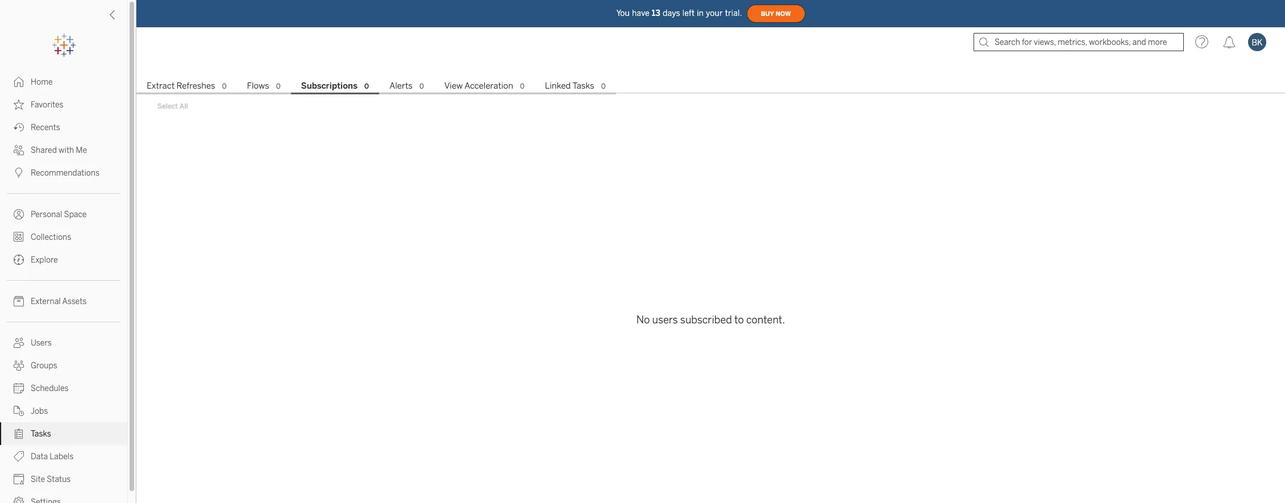 Task type: locate. For each thing, give the bounding box(es) containing it.
0 right acceleration
[[520, 82, 525, 90]]

view acceleration
[[444, 81, 513, 91]]

navigation containing extract refreshes
[[136, 77, 1285, 94]]

view
[[444, 81, 463, 91]]

me
[[76, 146, 87, 155]]

3 0 from the left
[[364, 82, 369, 90]]

recommendations link
[[0, 161, 127, 184]]

jobs
[[31, 406, 48, 416]]

0 right flows
[[276, 82, 281, 90]]

tasks down jobs
[[31, 429, 51, 439]]

have
[[632, 8, 650, 18]]

personal space
[[31, 210, 87, 219]]

5 0 from the left
[[520, 82, 525, 90]]

users
[[31, 338, 52, 348]]

buy now
[[761, 10, 791, 17]]

left
[[683, 8, 695, 18]]

recents
[[31, 123, 60, 132]]

no users subscribed to content.
[[637, 314, 785, 326]]

0 for subscriptions
[[364, 82, 369, 90]]

collections
[[31, 233, 71, 242]]

shared with me link
[[0, 139, 127, 161]]

all
[[180, 102, 188, 110]]

no
[[637, 314, 650, 326]]

1 vertical spatial tasks
[[31, 429, 51, 439]]

users
[[652, 314, 678, 326]]

schedules link
[[0, 377, 127, 400]]

0
[[222, 82, 227, 90], [276, 82, 281, 90], [364, 82, 369, 90], [419, 82, 424, 90], [520, 82, 525, 90], [601, 82, 606, 90]]

favorites
[[31, 100, 63, 110]]

2 0 from the left
[[276, 82, 281, 90]]

1 horizontal spatial tasks
[[573, 81, 594, 91]]

tasks
[[573, 81, 594, 91], [31, 429, 51, 439]]

6 0 from the left
[[601, 82, 606, 90]]

labels
[[50, 452, 74, 462]]

0 vertical spatial tasks
[[573, 81, 594, 91]]

subscribed
[[680, 314, 732, 326]]

external assets link
[[0, 290, 127, 313]]

status
[[47, 475, 71, 484]]

no users subscribed to content. main content
[[136, 57, 1285, 503]]

0 left alerts
[[364, 82, 369, 90]]

shared
[[31, 146, 57, 155]]

site
[[31, 475, 45, 484]]

alerts
[[389, 81, 413, 91]]

personal
[[31, 210, 62, 219]]

0 right refreshes
[[222, 82, 227, 90]]

linked
[[545, 81, 571, 91]]

tasks right linked
[[573, 81, 594, 91]]

select
[[157, 102, 178, 110]]

0 for alerts
[[419, 82, 424, 90]]

0 horizontal spatial tasks
[[31, 429, 51, 439]]

1 0 from the left
[[222, 82, 227, 90]]

linked tasks
[[545, 81, 594, 91]]

data labels link
[[0, 445, 127, 468]]

sub-spaces tab list
[[136, 80, 1285, 94]]

0 right linked tasks
[[601, 82, 606, 90]]

extract
[[147, 81, 175, 91]]

navigation panel element
[[0, 34, 127, 503]]

select all
[[157, 102, 188, 110]]

home
[[31, 77, 53, 87]]

schedules
[[31, 384, 69, 393]]

4 0 from the left
[[419, 82, 424, 90]]

tasks inside main navigation. press the up and down arrow keys to access links. element
[[31, 429, 51, 439]]

users link
[[0, 331, 127, 354]]

Search for views, metrics, workbooks, and more text field
[[974, 33, 1184, 51]]

in
[[697, 8, 704, 18]]

navigation
[[136, 77, 1285, 94]]

your
[[706, 8, 723, 18]]

you
[[616, 8, 630, 18]]

external
[[31, 297, 61, 306]]

with
[[59, 146, 74, 155]]

subscriptions
[[301, 81, 358, 91]]

0 right alerts
[[419, 82, 424, 90]]

groups
[[31, 361, 57, 371]]

explore
[[31, 255, 58, 265]]



Task type: describe. For each thing, give the bounding box(es) containing it.
acceleration
[[465, 81, 513, 91]]

site status
[[31, 475, 71, 484]]

data labels
[[31, 452, 74, 462]]

13
[[652, 8, 661, 18]]

external assets
[[31, 297, 87, 306]]

assets
[[62, 297, 87, 306]]

now
[[776, 10, 791, 17]]

select all button
[[150, 99, 195, 113]]

recents link
[[0, 116, 127, 139]]

you have 13 days left in your trial.
[[616, 8, 742, 18]]

data
[[31, 452, 48, 462]]

trial.
[[725, 8, 742, 18]]

0 for linked tasks
[[601, 82, 606, 90]]

groups link
[[0, 354, 127, 377]]

flows
[[247, 81, 269, 91]]

collections link
[[0, 226, 127, 248]]

0 for extract refreshes
[[222, 82, 227, 90]]

home link
[[0, 70, 127, 93]]

to
[[734, 314, 744, 326]]

jobs link
[[0, 400, 127, 422]]

refreshes
[[177, 81, 215, 91]]

site status link
[[0, 468, 127, 491]]

days
[[663, 8, 680, 18]]

shared with me
[[31, 146, 87, 155]]

personal space link
[[0, 203, 127, 226]]

buy
[[761, 10, 774, 17]]

space
[[64, 210, 87, 219]]

explore link
[[0, 248, 127, 271]]

favorites link
[[0, 93, 127, 116]]

extract refreshes
[[147, 81, 215, 91]]

main navigation. press the up and down arrow keys to access links. element
[[0, 70, 127, 503]]

tasks inside sub-spaces "tab list"
[[573, 81, 594, 91]]

0 for view acceleration
[[520, 82, 525, 90]]

recommendations
[[31, 168, 100, 178]]

tasks link
[[0, 422, 127, 445]]

content.
[[746, 314, 785, 326]]

0 for flows
[[276, 82, 281, 90]]

buy now button
[[747, 5, 805, 23]]



Task type: vqa. For each thing, say whether or not it's contained in the screenshot.
World
no



